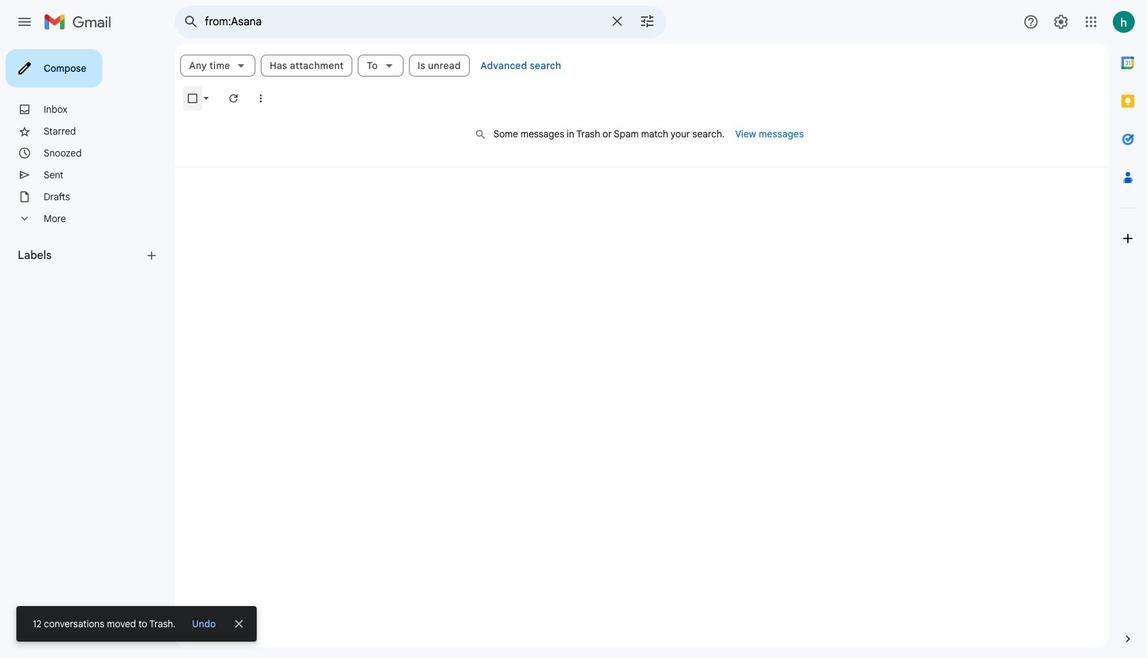 Task type: describe. For each thing, give the bounding box(es) containing it.
search mail image
[[179, 10, 204, 34]]

Search mail text field
[[205, 15, 601, 29]]

refresh image
[[227, 92, 241, 105]]

main menu image
[[16, 14, 33, 30]]

advanced search options image
[[634, 8, 661, 35]]



Task type: vqa. For each thing, say whether or not it's contained in the screenshot.
TAB.
no



Task type: locate. For each thing, give the bounding box(es) containing it.
None search field
[[175, 5, 667, 38]]

settings image
[[1054, 14, 1070, 30]]

None checkbox
[[186, 92, 200, 105]]

alert
[[16, 31, 1126, 642]]

navigation
[[0, 44, 175, 658]]

heading
[[18, 249, 145, 262]]

clear search image
[[604, 8, 631, 35]]

main content
[[175, 44, 1110, 647]]

more email options image
[[254, 92, 268, 105]]

support image
[[1024, 14, 1040, 30]]

gmail image
[[44, 8, 118, 36]]

tab list
[[1110, 44, 1148, 609]]



